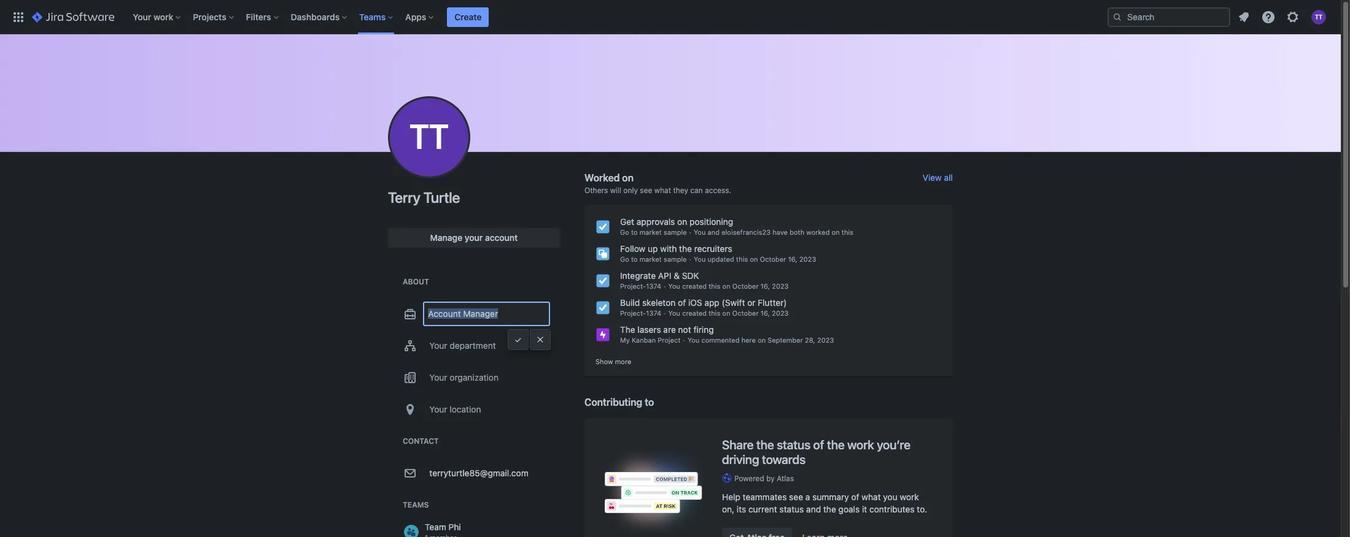 Task type: locate. For each thing, give the bounding box(es) containing it.
1 project-1374 from the top
[[620, 282, 661, 290]]

on up only
[[622, 173, 634, 184]]

you down &
[[668, 282, 680, 290]]

status inside help teammates see a summary of what you work on, its current status and the goals it contributes to.
[[779, 505, 804, 515]]

teams
[[359, 11, 386, 22], [403, 501, 429, 510]]

on right worked
[[832, 228, 840, 236]]

have
[[773, 228, 788, 236]]

about
[[403, 277, 429, 287]]

october for recruiters
[[760, 255, 786, 263]]

to.
[[917, 505, 927, 515]]

0 vertical spatial 1374
[[646, 282, 661, 290]]

project- down integrate
[[620, 282, 646, 290]]

goals
[[838, 505, 860, 515]]

see left a
[[789, 492, 803, 503]]

your location
[[429, 405, 481, 415]]

share the status of the work you're driving towards
[[722, 438, 910, 467]]

driving
[[722, 453, 759, 467]]

of left ios
[[678, 298, 686, 308]]

teammates
[[743, 492, 787, 503]]

1 vertical spatial teams
[[403, 501, 429, 510]]

Your job title field
[[424, 303, 549, 325]]

the down 'summary'
[[823, 505, 836, 515]]

work inside share the status of the work you're driving towards
[[847, 438, 874, 452]]

terryturtle85@gmail.com
[[429, 468, 528, 479]]

this for build skeleton of ios app (swift or flutter)
[[709, 309, 720, 317]]

you for the
[[694, 255, 706, 263]]

build
[[620, 298, 640, 308]]

2 go to market sample from the top
[[620, 255, 687, 263]]

go to market sample down the up
[[620, 255, 687, 263]]

0 vertical spatial sample
[[664, 228, 687, 236]]

0 vertical spatial and
[[708, 228, 720, 236]]

worked
[[584, 173, 620, 184]]

the right with
[[679, 244, 692, 254]]

status
[[777, 438, 810, 452], [779, 505, 804, 515]]

2 market from the top
[[640, 255, 662, 263]]

this right the updated
[[736, 255, 748, 263]]

to down follow on the left top of the page
[[631, 255, 638, 263]]

terry turtle
[[388, 189, 460, 206]]

2 vertical spatial october
[[732, 309, 759, 317]]

on right here
[[758, 336, 766, 344]]

october for app
[[732, 309, 759, 317]]

projects
[[193, 11, 226, 22]]

1 project- from the top
[[620, 282, 646, 290]]

of up the powered by atlas link
[[813, 438, 824, 452]]

2 created from the top
[[682, 309, 707, 317]]

project-1374 down integrate
[[620, 282, 661, 290]]

2 1374 from the top
[[646, 309, 661, 317]]

1 vertical spatial project-1374
[[620, 309, 661, 317]]

view
[[923, 173, 942, 183]]

follow up with the recruiters
[[620, 244, 732, 254]]

1 horizontal spatial work
[[847, 438, 874, 452]]

and inside help teammates see a summary of what you work on, its current status and the goals it contributes to.
[[806, 505, 821, 515]]

to
[[631, 228, 638, 236], [631, 255, 638, 263], [645, 397, 654, 408]]

its
[[737, 505, 746, 515]]

1374 down skeleton
[[646, 309, 661, 317]]

status right current
[[779, 505, 804, 515]]

1 vertical spatial you created this on october 16, 2023
[[668, 309, 789, 317]]

october up or
[[732, 282, 759, 290]]

1 you created this on october 16, 2023 from the top
[[668, 282, 789, 290]]

2 vertical spatial 16,
[[761, 309, 770, 317]]

2 project- from the top
[[620, 309, 646, 317]]

this right worked
[[842, 228, 853, 236]]

1 vertical spatial go
[[620, 255, 629, 263]]

and
[[708, 228, 720, 236], [806, 505, 821, 515]]

market for approvals
[[640, 228, 662, 236]]

this up app
[[709, 282, 720, 290]]

integrate api & sdk
[[620, 271, 699, 281]]

notifications image
[[1236, 10, 1251, 24]]

and down positioning
[[708, 228, 720, 236]]

to right contributing
[[645, 397, 654, 408]]

to down get
[[631, 228, 638, 236]]

this for integrate api & sdk
[[709, 282, 720, 290]]

october down or
[[732, 309, 759, 317]]

your for your organization
[[429, 373, 447, 383]]

team phi link
[[403, 521, 545, 538]]

16, up the flutter)
[[761, 282, 770, 290]]

0 horizontal spatial and
[[708, 228, 720, 236]]

2023 right 28,
[[817, 336, 834, 344]]

1 vertical spatial project-
[[620, 309, 646, 317]]

powered
[[734, 474, 764, 484]]

cancel image
[[535, 335, 545, 345]]

app
[[704, 298, 719, 308]]

1 vertical spatial market
[[640, 255, 662, 263]]

2 vertical spatial of
[[851, 492, 859, 503]]

1374 down integrate api & sdk
[[646, 282, 661, 290]]

2023 down worked
[[799, 255, 816, 263]]

0 vertical spatial go to market sample
[[620, 228, 687, 236]]

0 vertical spatial of
[[678, 298, 686, 308]]

banner
[[0, 0, 1341, 34]]

1 vertical spatial to
[[631, 255, 638, 263]]

1374 for skeleton
[[646, 309, 661, 317]]

sample down get approvals on positioning
[[664, 228, 687, 236]]

help
[[722, 492, 740, 503]]

view all link
[[923, 173, 953, 183]]

0 vertical spatial teams
[[359, 11, 386, 22]]

see right only
[[640, 186, 652, 195]]

1 vertical spatial see
[[789, 492, 803, 503]]

created for sdk
[[682, 282, 707, 290]]

16, down both
[[788, 255, 797, 263]]

0 vertical spatial go
[[620, 228, 629, 236]]

get approvals on positioning
[[620, 217, 733, 227]]

only
[[623, 186, 638, 195]]

of inside help teammates see a summary of what you work on, its current status and the goals it contributes to.
[[851, 492, 859, 503]]

commented
[[701, 336, 739, 344]]

1 horizontal spatial and
[[806, 505, 821, 515]]

get
[[620, 217, 634, 227]]

you for sdk
[[668, 282, 680, 290]]

firing
[[693, 325, 714, 335]]

1 vertical spatial sample
[[664, 255, 687, 263]]

work up to.
[[900, 492, 919, 503]]

1 go to market sample from the top
[[620, 228, 687, 236]]

teams up team
[[403, 501, 429, 510]]

1 horizontal spatial what
[[862, 492, 881, 503]]

2023
[[799, 255, 816, 263], [772, 282, 789, 290], [772, 309, 789, 317], [817, 336, 834, 344]]

1 go from the top
[[620, 228, 629, 236]]

you created this on october 16, 2023 down (swift
[[668, 309, 789, 317]]

1 vertical spatial status
[[779, 505, 804, 515]]

lasers
[[638, 325, 661, 335]]

1 vertical spatial go to market sample
[[620, 255, 687, 263]]

0 horizontal spatial teams
[[359, 11, 386, 22]]

of inside share the status of the work you're driving towards
[[813, 438, 824, 452]]

0 vertical spatial see
[[640, 186, 652, 195]]

work left projects on the left top of the page
[[153, 11, 173, 22]]

teams inside teams dropdown button
[[359, 11, 386, 22]]

account
[[485, 233, 518, 243]]

0 vertical spatial market
[[640, 228, 662, 236]]

16, down the flutter)
[[761, 309, 770, 317]]

your work button
[[129, 7, 186, 27]]

2 you created this on october 16, 2023 from the top
[[668, 309, 789, 317]]

market down the up
[[640, 255, 662, 263]]

phi
[[449, 522, 461, 533]]

filters
[[246, 11, 271, 22]]

jira software image
[[32, 10, 114, 24], [32, 10, 114, 24]]

0 vertical spatial project-1374
[[620, 282, 661, 290]]

2 horizontal spatial of
[[851, 492, 859, 503]]

2 sample from the top
[[664, 255, 687, 263]]

1 vertical spatial and
[[806, 505, 821, 515]]

this down app
[[709, 309, 720, 317]]

not
[[678, 325, 691, 335]]

you created this on october 16, 2023 up (swift
[[668, 282, 789, 290]]

2 horizontal spatial work
[[900, 492, 919, 503]]

of
[[678, 298, 686, 308], [813, 438, 824, 452], [851, 492, 859, 503]]

2023 down the flutter)
[[772, 309, 789, 317]]

2 project-1374 from the top
[[620, 309, 661, 317]]

filters button
[[242, 7, 283, 27]]

atlas image
[[722, 474, 732, 484]]

on down (swift
[[722, 309, 730, 317]]

what left they
[[654, 186, 671, 195]]

0 horizontal spatial what
[[654, 186, 671, 195]]

work inside your work popup button
[[153, 11, 173, 22]]

2023 up the flutter)
[[772, 282, 789, 290]]

0 horizontal spatial see
[[640, 186, 652, 195]]

go down get
[[620, 228, 629, 236]]

this for follow up with the recruiters
[[736, 255, 748, 263]]

1 horizontal spatial see
[[789, 492, 803, 503]]

or
[[747, 298, 755, 308]]

you down not
[[688, 336, 699, 344]]

project-
[[620, 282, 646, 290], [620, 309, 646, 317]]

search image
[[1112, 12, 1122, 22]]

0 vertical spatial 16,
[[788, 255, 797, 263]]

0 vertical spatial to
[[631, 228, 638, 236]]

on right 'approvals'
[[677, 217, 687, 227]]

1 market from the top
[[640, 228, 662, 236]]

project- down build
[[620, 309, 646, 317]]

project- for integrate
[[620, 282, 646, 290]]

go
[[620, 228, 629, 236], [620, 255, 629, 263]]

0 horizontal spatial work
[[153, 11, 173, 22]]

the inside help teammates see a summary of what you work on, its current status and the goals it contributes to.
[[823, 505, 836, 515]]

28,
[[805, 336, 815, 344]]

1 1374 from the top
[[646, 282, 661, 290]]

1 vertical spatial of
[[813, 438, 824, 452]]

created down ios
[[682, 309, 707, 317]]

1 vertical spatial created
[[682, 309, 707, 317]]

0 vertical spatial work
[[153, 11, 173, 22]]

eloisefrancis23
[[721, 228, 771, 236]]

you updated this on october 16, 2023
[[694, 255, 816, 263]]

build skeleton of ios app (swift or flutter)
[[620, 298, 787, 308]]

go to market sample
[[620, 228, 687, 236], [620, 255, 687, 263]]

access.
[[705, 186, 731, 195]]

create button
[[447, 7, 489, 27]]

integrate
[[620, 271, 656, 281]]

what up it
[[862, 492, 881, 503]]

2 go from the top
[[620, 255, 629, 263]]

0 vertical spatial october
[[760, 255, 786, 263]]

0 vertical spatial project-
[[620, 282, 646, 290]]

you down recruiters
[[694, 255, 706, 263]]

you created this on october 16, 2023 for sdk
[[668, 282, 789, 290]]

market down 'approvals'
[[640, 228, 662, 236]]

1 sample from the top
[[664, 228, 687, 236]]

1374 for api
[[646, 282, 661, 290]]

my
[[620, 336, 630, 344]]

sample down follow up with the recruiters at the top of the page
[[664, 255, 687, 263]]

2023 for recruiters
[[799, 255, 816, 263]]

on,
[[722, 505, 734, 515]]

project-1374 down build
[[620, 309, 661, 317]]

api
[[658, 271, 671, 281]]

october
[[760, 255, 786, 263], [732, 282, 759, 290], [732, 309, 759, 317]]

1 vertical spatial work
[[847, 438, 874, 452]]

summary
[[812, 492, 849, 503]]

you up are in the bottom of the page
[[668, 309, 680, 317]]

october down you and eloisefrancis23 have both worked on this
[[760, 255, 786, 263]]

contributing
[[584, 397, 642, 408]]

0 vertical spatial status
[[777, 438, 810, 452]]

go to market sample down 'approvals'
[[620, 228, 687, 236]]

on up (swift
[[722, 282, 730, 290]]

0 vertical spatial created
[[682, 282, 707, 290]]

you and eloisefrancis23 have both worked on this
[[694, 228, 853, 236]]

and down a
[[806, 505, 821, 515]]

the
[[679, 244, 692, 254], [756, 438, 774, 452], [827, 438, 845, 452], [823, 505, 836, 515]]

0 vertical spatial you created this on october 16, 2023
[[668, 282, 789, 290]]

of up 'goals'
[[851, 492, 859, 503]]

department
[[450, 341, 496, 351]]

teams left apps
[[359, 11, 386, 22]]

all
[[944, 173, 953, 183]]

1 vertical spatial 1374
[[646, 309, 661, 317]]

the lasers are not firing
[[620, 325, 714, 335]]

you down positioning
[[694, 228, 706, 236]]

0 vertical spatial what
[[654, 186, 671, 195]]

to for follow
[[631, 255, 638, 263]]

work left 'you're'
[[847, 438, 874, 452]]

team
[[425, 522, 446, 533]]

profile image actions image
[[422, 130, 437, 145]]

appswitcher icon image
[[11, 10, 26, 24]]

go down follow on the left top of the page
[[620, 255, 629, 263]]

towards
[[762, 453, 806, 467]]

teams button
[[356, 7, 398, 27]]

2 vertical spatial work
[[900, 492, 919, 503]]

you
[[694, 228, 706, 236], [694, 255, 706, 263], [668, 282, 680, 290], [668, 309, 680, 317], [688, 336, 699, 344]]

positioning
[[689, 217, 733, 227]]

more
[[615, 358, 631, 366]]

you for ios
[[668, 309, 680, 317]]

0 horizontal spatial of
[[678, 298, 686, 308]]

september
[[768, 336, 803, 344]]

sample
[[664, 228, 687, 236], [664, 255, 687, 263]]

1 vertical spatial what
[[862, 492, 881, 503]]

your inside popup button
[[133, 11, 151, 22]]

1 created from the top
[[682, 282, 707, 290]]

1 horizontal spatial of
[[813, 438, 824, 452]]

status up towards
[[777, 438, 810, 452]]

your work
[[133, 11, 173, 22]]

created down the sdk
[[682, 282, 707, 290]]

atlas
[[777, 474, 794, 484]]



Task type: vqa. For each thing, say whether or not it's contained in the screenshot.
YOU'RE
yes



Task type: describe. For each thing, give the bounding box(es) containing it.
you commented here on september 28, 2023
[[688, 336, 834, 344]]

terry
[[388, 189, 420, 206]]

16, for app
[[761, 309, 770, 317]]

with
[[660, 244, 677, 254]]

others will only see what they can access.
[[584, 186, 731, 195]]

confirm image
[[513, 335, 523, 345]]

share
[[722, 438, 754, 452]]

go to market sample for approvals
[[620, 228, 687, 236]]

you created this on october 16, 2023 for ios
[[668, 309, 789, 317]]

settings image
[[1286, 10, 1300, 24]]

project- for build
[[620, 309, 646, 317]]

your
[[465, 233, 483, 243]]

my kanban project
[[620, 336, 681, 344]]

market for up
[[640, 255, 662, 263]]

both
[[790, 228, 804, 236]]

to for get
[[631, 228, 638, 236]]

worked on
[[584, 173, 634, 184]]

sdk
[[682, 271, 699, 281]]

show more
[[596, 358, 631, 366]]

create
[[455, 11, 482, 22]]

view all
[[923, 173, 953, 183]]

you for not
[[688, 336, 699, 344]]

manage your account link
[[388, 228, 560, 248]]

turtle
[[423, 189, 460, 206]]

here
[[741, 336, 756, 344]]

team phi
[[425, 522, 461, 533]]

flutter)
[[758, 298, 787, 308]]

the
[[620, 325, 635, 335]]

sample for with
[[664, 255, 687, 263]]

contact
[[403, 437, 439, 446]]

go for follow up with the recruiters
[[620, 255, 629, 263]]

the up towards
[[756, 438, 774, 452]]

your organization
[[429, 373, 499, 383]]

sample for on
[[664, 228, 687, 236]]

dashboards button
[[287, 7, 352, 27]]

contributing to
[[584, 397, 654, 408]]

project-1374 for build
[[620, 309, 661, 317]]

follow
[[620, 244, 645, 254]]

recruiters
[[694, 244, 732, 254]]

what inside help teammates see a summary of what you work on, its current status and the goals it contributes to.
[[862, 492, 881, 503]]

project-1374 for integrate
[[620, 282, 661, 290]]

help teammates see a summary of what you work on, its current status and the goals it contributes to.
[[722, 492, 927, 515]]

are
[[663, 325, 676, 335]]

manage your account
[[430, 233, 518, 243]]

show
[[596, 358, 613, 366]]

powered by atlas
[[734, 474, 794, 484]]

banner containing your work
[[0, 0, 1341, 34]]

it
[[862, 505, 867, 515]]

current
[[748, 505, 777, 515]]

will
[[610, 186, 621, 195]]

go for get approvals on positioning
[[620, 228, 629, 236]]

primary element
[[7, 0, 1108, 34]]

16, for recruiters
[[788, 255, 797, 263]]

go to market sample for up
[[620, 255, 687, 263]]

2023 for app
[[772, 309, 789, 317]]

kanban
[[632, 336, 656, 344]]

2 vertical spatial to
[[645, 397, 654, 408]]

skeleton
[[642, 298, 676, 308]]

by
[[766, 474, 775, 484]]

project
[[658, 336, 681, 344]]

you
[[883, 492, 897, 503]]

location
[[450, 405, 481, 415]]

&
[[674, 271, 680, 281]]

your for your work
[[133, 11, 151, 22]]

your for your department
[[429, 341, 447, 351]]

up
[[648, 244, 658, 254]]

see inside help teammates see a summary of what you work on, its current status and the goals it contributes to.
[[789, 492, 803, 503]]

status inside share the status of the work you're driving towards
[[777, 438, 810, 452]]

worked
[[806, 228, 830, 236]]

your department
[[429, 341, 496, 351]]

a
[[805, 492, 810, 503]]

apps button
[[402, 7, 439, 27]]

on down eloisefrancis23
[[750, 255, 758, 263]]

they
[[673, 186, 688, 195]]

the up the powered by atlas link
[[827, 438, 845, 452]]

others
[[584, 186, 608, 195]]

your profile and settings image
[[1311, 10, 1326, 24]]

updated
[[708, 255, 734, 263]]

apps
[[405, 11, 426, 22]]

1 vertical spatial 16,
[[761, 282, 770, 290]]

ios
[[688, 298, 702, 308]]

powered by atlas link
[[722, 474, 933, 484]]

projects button
[[189, 7, 239, 27]]

manage
[[430, 233, 462, 243]]

contributes
[[869, 505, 915, 515]]

(swift
[[722, 298, 745, 308]]

show more link
[[596, 357, 631, 367]]

1 vertical spatial october
[[732, 282, 759, 290]]

you're
[[877, 438, 910, 452]]

2023 for firing
[[817, 336, 834, 344]]

created for ios
[[682, 309, 707, 317]]

help image
[[1261, 10, 1276, 24]]

work inside help teammates see a summary of what you work on, its current status and the goals it contributes to.
[[900, 492, 919, 503]]

can
[[690, 186, 703, 195]]

Search field
[[1108, 7, 1230, 27]]

your for your location
[[429, 405, 447, 415]]

1 horizontal spatial teams
[[403, 501, 429, 510]]



